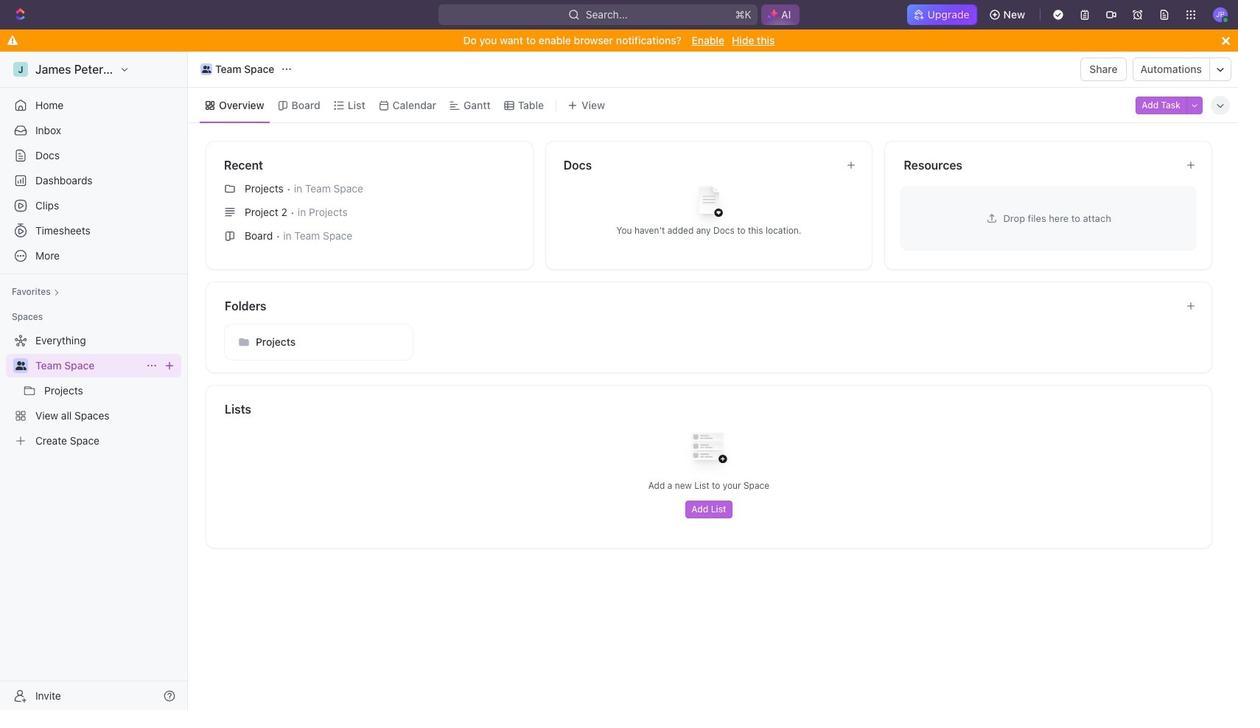 Task type: vqa. For each thing, say whether or not it's contained in the screenshot.
"USER GROUP" icon to the bottom
yes



Task type: locate. For each thing, give the bounding box(es) containing it.
james peterson's workspace, , element
[[13, 62, 28, 77]]

sidebar navigation
[[0, 52, 191, 710]]

tree
[[6, 329, 181, 453]]

user group image
[[202, 66, 211, 73]]



Task type: describe. For each thing, give the bounding box(es) containing it.
user group image
[[15, 361, 26, 370]]

no lists icon. image
[[680, 421, 739, 480]]

no most used docs image
[[680, 174, 739, 233]]

tree inside the sidebar navigation
[[6, 329, 181, 453]]



